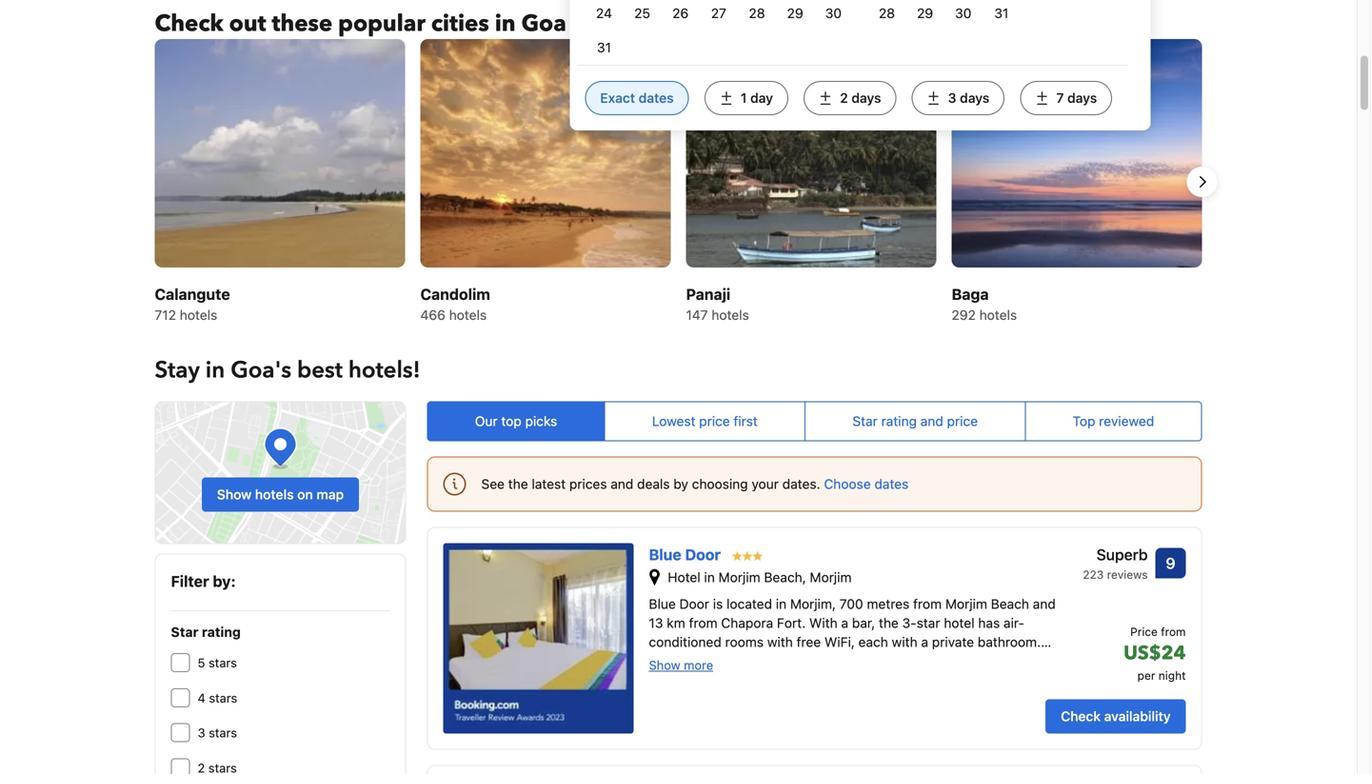 Task type: describe. For each thing, give the bounding box(es) containing it.
1 horizontal spatial from
[[914, 597, 942, 612]]

goa's
[[231, 355, 292, 387]]

0 horizontal spatial morjim
[[719, 570, 761, 585]]

25
[[635, 5, 651, 21]]

26
[[673, 5, 689, 21]]

in right "hotel"
[[705, 570, 715, 585]]

hotel in morjim beach, morjim
[[668, 570, 852, 585]]

2 price from the left
[[948, 413, 978, 429]]

30 December 2023 checkbox
[[826, 5, 842, 21]]

see the latest prices and deals by choosing your dates. choose dates
[[482, 476, 909, 492]]

by:
[[213, 572, 236, 590]]

28 for 28 december 2023 checkbox
[[749, 5, 766, 21]]

top
[[502, 413, 522, 429]]

2 days
[[840, 90, 882, 106]]

rooms
[[726, 635, 764, 650]]

panaji
[[686, 286, 731, 304]]

status containing see the latest prices and deals by choosing your dates.
[[427, 457, 1203, 512]]

wifi,
[[825, 635, 855, 650]]

group containing 5 stars
[[171, 654, 390, 775]]

day
[[751, 90, 774, 106]]

3 stars image
[[732, 552, 763, 561]]

1 vertical spatial dates
[[875, 476, 909, 492]]

prices
[[570, 476, 607, 492]]

13
[[649, 616, 664, 631]]

star for star rating and price
[[853, 413, 878, 429]]

27
[[711, 5, 727, 21]]

0 horizontal spatial from
[[689, 616, 718, 631]]

hotels inside show hotels on map button
[[255, 487, 294, 502]]

cities
[[431, 8, 489, 40]]

28 January 2024 checkbox
[[879, 5, 896, 21]]

stay in goa's best hotels!
[[155, 355, 421, 387]]

223
[[1083, 568, 1104, 581]]

night
[[1159, 669, 1187, 682]]

blue door
[[649, 546, 725, 564]]

these
[[272, 8, 333, 40]]

reviews
[[1108, 568, 1148, 581]]

stay
[[155, 355, 200, 387]]

1 with from the left
[[768, 635, 793, 650]]

star
[[917, 616, 941, 631]]

1 horizontal spatial morjim
[[810, 570, 852, 585]]

blue door, hotel in morjim image
[[443, 543, 634, 734]]

baga 292 hotels
[[952, 286, 1018, 323]]

morjim,
[[791, 597, 836, 612]]

dates.
[[783, 476, 821, 492]]

blue for blue door
[[649, 546, 682, 564]]

beach
[[991, 597, 1030, 612]]

more
[[684, 658, 714, 673]]

check availability link
[[1046, 700, 1187, 734]]

26 December 2023 checkbox
[[673, 5, 689, 21]]

your
[[752, 476, 779, 492]]

days for 7 days
[[1068, 90, 1098, 106]]

picks
[[525, 413, 558, 429]]

3 for 3 stars
[[198, 726, 205, 740]]

best
[[297, 355, 343, 387]]

panaji 147 hotels image
[[686, 39, 937, 290]]

4
[[198, 691, 206, 705]]

calangute
[[155, 286, 230, 304]]

bathroom.
[[978, 635, 1041, 650]]

metres
[[867, 597, 910, 612]]

candolim
[[421, 286, 491, 304]]

27 December 2023 checkbox
[[711, 5, 727, 21]]

lowest
[[652, 413, 696, 429]]

700
[[840, 597, 864, 612]]

1 day
[[741, 90, 774, 106]]

hotels!
[[349, 355, 421, 387]]

in inside blue door is located in morjim, 700 metres from morjim beach and 13 km from chapora fort. with a bar, the 3-star hotel has air- conditioned rooms with free wifi, each with a private bathroom. show more
[[776, 597, 787, 612]]

stars for 5 stars
[[209, 656, 237, 670]]

show hotels on map link
[[155, 401, 406, 544]]

lowest price first
[[652, 413, 758, 429]]

popular
[[338, 8, 426, 40]]

3 stars
[[198, 726, 237, 740]]

choose dates button
[[824, 475, 909, 494]]

scored 9 element
[[1156, 548, 1187, 579]]

check out these popular cities in goa section
[[140, 39, 1218, 325]]

0 vertical spatial a
[[842, 616, 849, 631]]

2 with from the left
[[892, 635, 918, 650]]

check for check availability
[[1061, 709, 1101, 724]]

has
[[979, 616, 1001, 631]]

5 stars
[[198, 656, 237, 670]]

hotels for baga
[[980, 307, 1018, 323]]

hotels for candolim
[[449, 307, 487, 323]]

out
[[229, 8, 266, 40]]

top reviewed
[[1073, 413, 1155, 429]]

chapora
[[722, 616, 774, 631]]

in right stay
[[206, 355, 225, 387]]

31 January 2024 checkbox
[[995, 5, 1009, 21]]

morjim inside blue door is located in morjim, 700 metres from morjim beach and 13 km from chapora fort. with a bar, the 3-star hotel has air- conditioned rooms with free wifi, each with a private bathroom. show more
[[946, 597, 988, 612]]

conditioned
[[649, 635, 722, 650]]

2
[[840, 90, 849, 106]]

1 price from the left
[[700, 413, 730, 429]]

3-
[[903, 616, 917, 631]]

candolim 466 hotels image
[[421, 39, 671, 290]]

per
[[1138, 669, 1156, 682]]

baga
[[952, 286, 989, 304]]

show hotels on map
[[217, 487, 344, 502]]

exact
[[601, 90, 635, 106]]

reviewed
[[1100, 413, 1155, 429]]

days for 3 days
[[960, 90, 990, 106]]

9
[[1167, 554, 1176, 572]]

29 for the 29 december 2023 checkbox
[[788, 5, 804, 21]]

31 for 31 checkbox
[[995, 5, 1009, 21]]

blue for blue door is located in morjim, 700 metres from morjim beach and 13 km from chapora fort. with a bar, the 3-star hotel has air- conditioned rooms with free wifi, each with a private bathroom. show more
[[649, 597, 676, 612]]

from inside price from us$24 per night
[[1162, 625, 1187, 639]]



Task type: vqa. For each thing, say whether or not it's contained in the screenshot.
relax
no



Task type: locate. For each thing, give the bounding box(es) containing it.
star up 5
[[171, 625, 199, 640]]

fort.
[[777, 616, 806, 631]]

each
[[859, 635, 889, 650]]

calangute 712 hotels image
[[155, 39, 405, 290]]

30 January 2024 checkbox
[[956, 5, 972, 21]]

rating up choose dates button
[[882, 413, 917, 429]]

1 horizontal spatial price
[[948, 413, 978, 429]]

rating up 5 stars
[[202, 625, 241, 640]]

hotels inside calangute 712 hotels
[[180, 307, 217, 323]]

29 December 2023 checkbox
[[788, 5, 804, 21]]

1 horizontal spatial star
[[853, 413, 878, 429]]

show inside button
[[217, 487, 252, 502]]

hotels right 292
[[980, 307, 1018, 323]]

the inside blue door is located in morjim, 700 metres from morjim beach and 13 km from chapora fort. with a bar, the 3-star hotel has air- conditioned rooms with free wifi, each with a private bathroom. show more
[[879, 616, 899, 631]]

filter by:
[[171, 572, 236, 590]]

show more button
[[649, 657, 714, 673]]

door for blue door
[[685, 546, 721, 564]]

1 horizontal spatial check
[[1061, 709, 1101, 724]]

star for star rating
[[171, 625, 199, 640]]

3 for 3 days
[[949, 90, 957, 106]]

2 vertical spatial stars
[[209, 726, 237, 740]]

712
[[155, 307, 176, 323]]

show inside blue door is located in morjim, 700 metres from morjim beach and 13 km from chapora fort. with a bar, the 3-star hotel has air- conditioned rooms with free wifi, each with a private bathroom. show more
[[649, 658, 681, 673]]

30 left 31 checkbox
[[956, 5, 972, 21]]

1 stars from the top
[[209, 656, 237, 670]]

free
[[797, 635, 821, 650]]

stars for 4 stars
[[209, 691, 237, 705]]

top
[[1073, 413, 1096, 429]]

hotels inside baga 292 hotels
[[980, 307, 1018, 323]]

1 vertical spatial and
[[611, 476, 634, 492]]

1 vertical spatial star
[[171, 625, 199, 640]]

2 stars from the top
[[209, 691, 237, 705]]

28 right 27 december 2023 option on the right top of the page
[[749, 5, 766, 21]]

choose
[[824, 476, 871, 492]]

0 vertical spatial star
[[853, 413, 878, 429]]

0 horizontal spatial with
[[768, 635, 793, 650]]

2 vertical spatial and
[[1033, 597, 1056, 612]]

stars right 5
[[209, 656, 237, 670]]

1 vertical spatial a
[[922, 635, 929, 650]]

31 for 31 december 2023 checkbox
[[597, 40, 612, 55]]

days right 7
[[1068, 90, 1098, 106]]

0 vertical spatial the
[[509, 476, 528, 492]]

hotels left on
[[255, 487, 294, 502]]

blue up 13
[[649, 597, 676, 612]]

morjim up morjim,
[[810, 570, 852, 585]]

stars
[[209, 656, 237, 670], [209, 691, 237, 705], [209, 726, 237, 740]]

show down "conditioned"
[[649, 658, 681, 673]]

from
[[914, 597, 942, 612], [689, 616, 718, 631], [1162, 625, 1187, 639]]

in left goa
[[495, 8, 516, 40]]

29 for 29 'option'
[[918, 5, 934, 21]]

28
[[749, 5, 766, 21], [879, 5, 896, 21]]

blue
[[649, 546, 682, 564], [649, 597, 676, 612]]

stars down 4 stars
[[209, 726, 237, 740]]

31 down 24
[[597, 40, 612, 55]]

door for blue door is located in morjim, 700 metres from morjim beach and 13 km from chapora fort. with a bar, the 3-star hotel has air- conditioned rooms with free wifi, each with a private bathroom. show more
[[680, 597, 710, 612]]

1 days from the left
[[852, 90, 882, 106]]

1 vertical spatial rating
[[202, 625, 241, 640]]

3 down 4
[[198, 726, 205, 740]]

0 horizontal spatial rating
[[202, 625, 241, 640]]

days right 2
[[852, 90, 882, 106]]

hotel
[[944, 616, 975, 631]]

by
[[674, 476, 689, 492]]

1 horizontal spatial days
[[960, 90, 990, 106]]

exact dates
[[601, 90, 674, 106]]

1 horizontal spatial and
[[921, 413, 944, 429]]

31
[[995, 5, 1009, 21], [597, 40, 612, 55]]

superb
[[1097, 546, 1148, 564]]

1 28 from the left
[[749, 5, 766, 21]]

days for 2 days
[[852, 90, 882, 106]]

1 horizontal spatial 29
[[918, 5, 934, 21]]

on
[[297, 487, 313, 502]]

29 left 30 january 2024 checkbox
[[918, 5, 934, 21]]

30
[[826, 5, 842, 21], [956, 5, 972, 21]]

1 horizontal spatial rating
[[882, 413, 917, 429]]

0 horizontal spatial days
[[852, 90, 882, 106]]

hotel
[[668, 570, 701, 585]]

with down 'fort.'
[[768, 635, 793, 650]]

rating for star rating
[[202, 625, 241, 640]]

with down 3-
[[892, 635, 918, 650]]

1 vertical spatial show
[[649, 658, 681, 673]]

1
[[741, 90, 747, 106]]

0 horizontal spatial 29
[[788, 5, 804, 21]]

show
[[217, 487, 252, 502], [649, 658, 681, 673]]

1 horizontal spatial 3
[[949, 90, 957, 106]]

3 days from the left
[[1068, 90, 1098, 106]]

hotels down candolim
[[449, 307, 487, 323]]

1 vertical spatial the
[[879, 616, 899, 631]]

2 days from the left
[[960, 90, 990, 106]]

0 vertical spatial blue
[[649, 546, 682, 564]]

us$24
[[1124, 641, 1187, 667]]

days left 7
[[960, 90, 990, 106]]

days
[[852, 90, 882, 106], [960, 90, 990, 106], [1068, 90, 1098, 106]]

2 30 from the left
[[956, 5, 972, 21]]

30 right the 29 december 2023 checkbox
[[826, 5, 842, 21]]

2 horizontal spatial and
[[1033, 597, 1056, 612]]

3 stars from the top
[[209, 726, 237, 740]]

hotels down panaji
[[712, 307, 750, 323]]

7
[[1057, 90, 1065, 106]]

28 December 2023 checkbox
[[749, 5, 766, 21]]

hotels for panaji
[[712, 307, 750, 323]]

31 right 30 january 2024 checkbox
[[995, 5, 1009, 21]]

check left availability
[[1061, 709, 1101, 724]]

1 horizontal spatial 28
[[879, 5, 896, 21]]

baga 292 hotels image
[[952, 39, 1203, 290]]

3 inside group
[[198, 726, 205, 740]]

private
[[932, 635, 975, 650]]

0 horizontal spatial check
[[155, 8, 224, 40]]

24
[[596, 5, 613, 21]]

0 horizontal spatial and
[[611, 476, 634, 492]]

deals
[[637, 476, 670, 492]]

1 horizontal spatial 31
[[995, 5, 1009, 21]]

0 horizontal spatial star
[[171, 625, 199, 640]]

0 horizontal spatial 31
[[597, 40, 612, 55]]

our
[[475, 413, 498, 429]]

2 29 from the left
[[918, 5, 934, 21]]

24 December 2023 checkbox
[[596, 5, 613, 21]]

star rating
[[171, 625, 241, 640]]

0 vertical spatial 3
[[949, 90, 957, 106]]

the
[[509, 476, 528, 492], [879, 616, 899, 631]]

star up choose dates button
[[853, 413, 878, 429]]

292
[[952, 307, 976, 323]]

the down metres
[[879, 616, 899, 631]]

2 horizontal spatial days
[[1068, 90, 1098, 106]]

morjim
[[719, 570, 761, 585], [810, 570, 852, 585], [946, 597, 988, 612]]

blue up "hotel"
[[649, 546, 682, 564]]

blue inside blue door is located in morjim, 700 metres from morjim beach and 13 km from chapora fort. with a bar, the 3-star hotel has air- conditioned rooms with free wifi, each with a private bathroom. show more
[[649, 597, 676, 612]]

3 days
[[949, 90, 990, 106]]

28 for 28 january 2024 option
[[879, 5, 896, 21]]

28 left 29 'option'
[[879, 5, 896, 21]]

is
[[713, 597, 723, 612]]

hotels down calangute
[[180, 307, 217, 323]]

1 vertical spatial 31
[[597, 40, 612, 55]]

29
[[788, 5, 804, 21], [918, 5, 934, 21]]

hotels
[[180, 307, 217, 323], [449, 307, 487, 323], [712, 307, 750, 323], [980, 307, 1018, 323], [255, 487, 294, 502]]

0 vertical spatial and
[[921, 413, 944, 429]]

1 horizontal spatial the
[[879, 616, 899, 631]]

stars right 4
[[209, 691, 237, 705]]

0 horizontal spatial dates
[[639, 90, 674, 106]]

with
[[768, 635, 793, 650], [892, 635, 918, 650]]

star
[[853, 413, 878, 429], [171, 625, 199, 640]]

from up star
[[914, 597, 942, 612]]

panaji 147 hotels
[[686, 286, 750, 323]]

price from us$24 per night
[[1124, 625, 1187, 682]]

with
[[810, 616, 838, 631]]

0 vertical spatial dates
[[639, 90, 674, 106]]

and inside blue door is located in morjim, 700 metres from morjim beach and 13 km from chapora fort. with a bar, the 3-star hotel has air- conditioned rooms with free wifi, each with a private bathroom. show more
[[1033, 597, 1056, 612]]

29 January 2024 checkbox
[[918, 5, 934, 21]]

hotels inside panaji 147 hotels
[[712, 307, 750, 323]]

0 horizontal spatial a
[[842, 616, 849, 631]]

1 horizontal spatial dates
[[875, 476, 909, 492]]

morjim down 3 stars image
[[719, 570, 761, 585]]

1 vertical spatial stars
[[209, 691, 237, 705]]

bar,
[[853, 616, 876, 631]]

dates right exact
[[639, 90, 674, 106]]

from up us$24
[[1162, 625, 1187, 639]]

1 horizontal spatial show
[[649, 658, 681, 673]]

0 horizontal spatial show
[[217, 487, 252, 502]]

air-
[[1004, 616, 1025, 631]]

31 December 2023 checkbox
[[597, 40, 612, 55]]

morjim up "hotel"
[[946, 597, 988, 612]]

30 for 30 january 2024 checkbox
[[956, 5, 972, 21]]

3
[[949, 90, 957, 106], [198, 726, 205, 740]]

located
[[727, 597, 773, 612]]

1 vertical spatial blue
[[649, 597, 676, 612]]

door
[[685, 546, 721, 564], [680, 597, 710, 612]]

a down star
[[922, 635, 929, 650]]

0 vertical spatial show
[[217, 487, 252, 502]]

rating for star rating and price
[[882, 413, 917, 429]]

check left 'out'
[[155, 8, 224, 40]]

star rating and price
[[853, 413, 978, 429]]

0 vertical spatial door
[[685, 546, 721, 564]]

1 horizontal spatial a
[[922, 635, 929, 650]]

from down the is
[[689, 616, 718, 631]]

0 horizontal spatial the
[[509, 476, 528, 492]]

2 blue from the top
[[649, 597, 676, 612]]

filter
[[171, 572, 209, 590]]

0 horizontal spatial price
[[700, 413, 730, 429]]

price
[[700, 413, 730, 429], [948, 413, 978, 429]]

calangute 712 hotels
[[155, 286, 230, 323]]

latest
[[532, 476, 566, 492]]

stars for 3 stars
[[209, 726, 237, 740]]

0 horizontal spatial 30
[[826, 5, 842, 21]]

0 vertical spatial check
[[155, 8, 224, 40]]

check availability
[[1061, 709, 1171, 724]]

next image
[[1191, 171, 1214, 194]]

superb 223 reviews
[[1083, 546, 1148, 581]]

a
[[842, 616, 849, 631], [922, 635, 929, 650]]

2 28 from the left
[[879, 5, 896, 21]]

dates right the choose
[[875, 476, 909, 492]]

group
[[171, 654, 390, 775]]

3 down 30 january 2024 checkbox
[[949, 90, 957, 106]]

25 December 2023 checkbox
[[635, 5, 651, 21]]

1 horizontal spatial 30
[[956, 5, 972, 21]]

2 horizontal spatial morjim
[[946, 597, 988, 612]]

in up 'fort.'
[[776, 597, 787, 612]]

km
[[667, 616, 686, 631]]

check for check out these popular cities in goa
[[155, 8, 224, 40]]

1 blue from the top
[[649, 546, 682, 564]]

beach,
[[764, 570, 807, 585]]

see
[[482, 476, 505, 492]]

our top picks
[[475, 413, 558, 429]]

a left bar,
[[842, 616, 849, 631]]

door left the is
[[680, 597, 710, 612]]

door inside blue door is located in morjim, 700 metres from morjim beach and 13 km from chapora fort. with a bar, the 3-star hotel has air- conditioned rooms with free wifi, each with a private bathroom. show more
[[680, 597, 710, 612]]

0 vertical spatial stars
[[209, 656, 237, 670]]

status
[[427, 457, 1203, 512]]

1 vertical spatial check
[[1061, 709, 1101, 724]]

1 vertical spatial 3
[[198, 726, 205, 740]]

show left on
[[217, 487, 252, 502]]

check out these popular cities in goa
[[155, 8, 567, 40]]

0 vertical spatial 31
[[995, 5, 1009, 21]]

30 for '30 december 2023' option
[[826, 5, 842, 21]]

hotels inside candolim 466 hotels
[[449, 307, 487, 323]]

goa
[[522, 8, 567, 40]]

2 horizontal spatial from
[[1162, 625, 1187, 639]]

choosing
[[692, 476, 748, 492]]

the right "see"
[[509, 476, 528, 492]]

1 horizontal spatial with
[[892, 635, 918, 650]]

1 29 from the left
[[788, 5, 804, 21]]

hotels for calangute
[[180, 307, 217, 323]]

0 horizontal spatial 28
[[749, 5, 766, 21]]

0 vertical spatial rating
[[882, 413, 917, 429]]

7 days
[[1057, 90, 1098, 106]]

4 stars
[[198, 691, 237, 705]]

1 vertical spatial door
[[680, 597, 710, 612]]

door up "hotel"
[[685, 546, 721, 564]]

availability
[[1105, 709, 1171, 724]]

147
[[686, 307, 708, 323]]

1 30 from the left
[[826, 5, 842, 21]]

candolim 466 hotels
[[421, 286, 491, 323]]

0 horizontal spatial 3
[[198, 726, 205, 740]]

29 right 28 december 2023 checkbox
[[788, 5, 804, 21]]

map
[[317, 487, 344, 502]]



